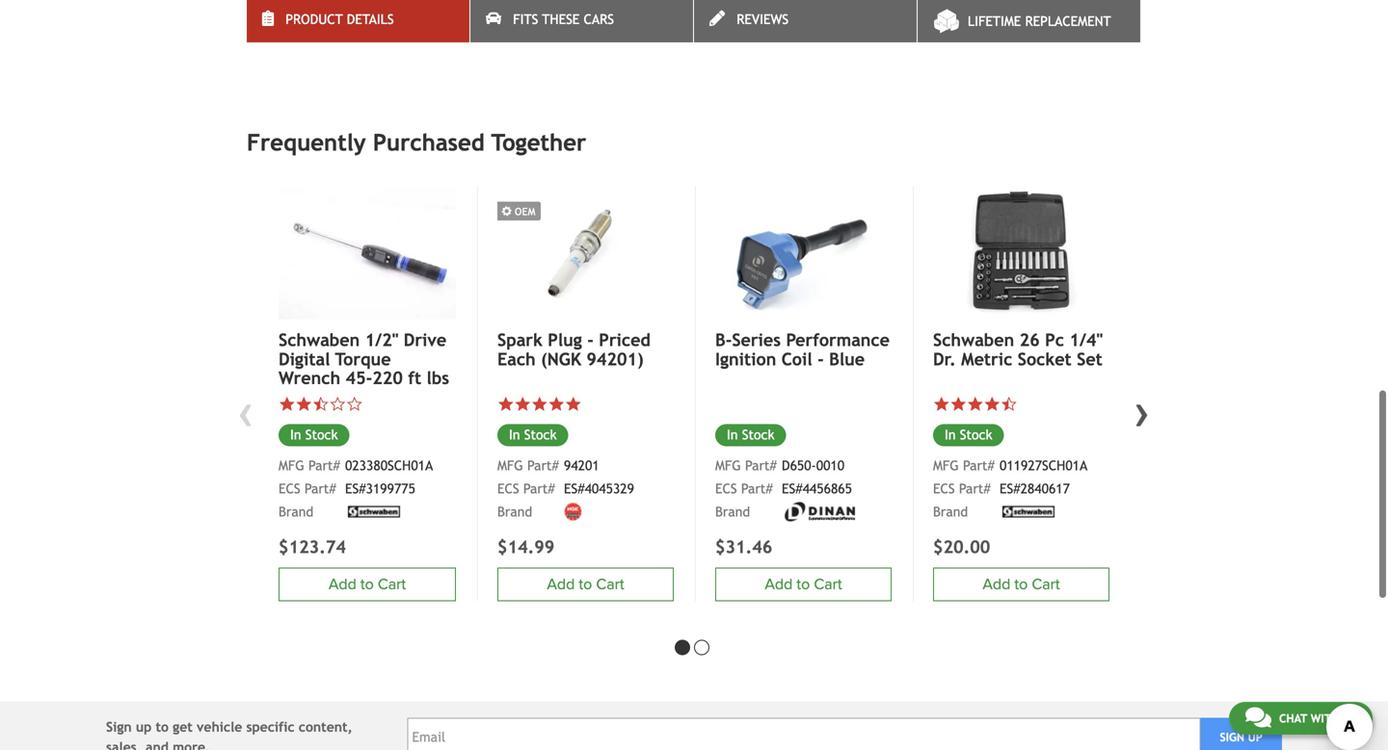 Task type: locate. For each thing, give the bounding box(es) containing it.
up inside button
[[1248, 731, 1263, 745]]

brand inside mfg part# 023380sch01a ecs part# es#3199775 brand
[[279, 505, 313, 520]]

brand inside mfg part# d650-0010 ecs part# es#4456865 brand
[[715, 505, 750, 520]]

4 cart from the left
[[378, 576, 406, 594]]

brand up $31.46
[[715, 505, 750, 520]]

› link
[[1128, 386, 1157, 438]]

ecs inside mfg part# d650-0010 ecs part# es#4456865 brand
[[715, 481, 737, 497]]

0 horizontal spatial schwaben
[[279, 330, 360, 351]]

mfg for schwaben 1/2" drive digital torque wrench 45-220 ft lbs
[[279, 458, 304, 474]]

add to cart down $14.99
[[547, 576, 624, 594]]

mfg for spark plug - priced each (ngk 94201)
[[497, 458, 523, 474]]

0 horizontal spatial sign
[[106, 720, 132, 735]]

with
[[1311, 712, 1339, 726]]

b-series performance ignition coil - blue
[[715, 330, 890, 370]]

add to cart down "$123.74"
[[329, 576, 406, 594]]

ecs inside mfg part# 023380sch01a ecs part# es#3199775 brand
[[279, 481, 300, 497]]

brand up $14.99
[[497, 505, 532, 520]]

schwaben image for $123.74
[[345, 507, 403, 518]]

details
[[347, 12, 394, 27]]

schwaben left 26
[[933, 330, 1014, 351]]

ecs for schwaben 26 pc 1/4" dr. metric socket set
[[933, 481, 955, 497]]

mfg part# 011927sch01a ecs part# es#2840617 brand
[[933, 458, 1088, 520]]

torque
[[335, 349, 391, 370]]

1 horizontal spatial -
[[818, 349, 824, 370]]

stock
[[524, 428, 557, 443], [742, 428, 775, 443], [960, 428, 993, 443], [305, 428, 338, 443]]

-
[[587, 330, 594, 351], [818, 349, 824, 370]]

lifetime
[[968, 13, 1021, 29]]

mfg inside mfg part# 023380sch01a ecs part# es#3199775 brand
[[279, 458, 304, 474]]

1 add from the left
[[547, 576, 575, 594]]

3 add from the left
[[983, 576, 1011, 594]]

in stock up mfg part# 011927sch01a ecs part# es#2840617 brand
[[945, 428, 993, 443]]

ecs
[[497, 481, 519, 497], [715, 481, 737, 497], [933, 481, 955, 497], [279, 481, 300, 497]]

add to cart button
[[497, 568, 674, 602], [715, 568, 892, 602], [933, 568, 1110, 602], [279, 568, 456, 602]]

1 horizontal spatial sign
[[1220, 731, 1245, 745]]

part# up "$123.74"
[[304, 481, 336, 497]]

0 horizontal spatial -
[[587, 330, 594, 351]]

ecs up $14.99
[[497, 481, 519, 497]]

1 cart from the left
[[596, 576, 624, 594]]

part# left "94201"
[[527, 458, 559, 474]]

add for -
[[765, 576, 793, 594]]

2 add to cart button from the left
[[715, 568, 892, 602]]

4 star image from the left
[[984, 396, 1001, 413]]

schwaben inside schwaben 1/2" drive digital torque wrench 45-220 ft lbs
[[279, 330, 360, 351]]

cart for socket
[[1032, 576, 1060, 594]]

mfg inside mfg part# 94201 ecs part# es#4045329 brand
[[497, 458, 523, 474]]

schwaben inside schwaben 26 pc 1/4" dr. metric socket set
[[933, 330, 1014, 351]]

3 in stock from the left
[[945, 428, 993, 443]]

mfg left "94201"
[[497, 458, 523, 474]]

2 ecs from the left
[[715, 481, 737, 497]]

(ngk
[[541, 349, 581, 370]]

add to cart button for 45-
[[279, 568, 456, 602]]

up for sign up to get vehicle specific content, sales, and more.
[[136, 720, 152, 735]]

to inside sign up to get vehicle specific content, sales, and more.
[[156, 720, 169, 735]]

add down $31.46
[[765, 576, 793, 594]]

1 horizontal spatial up
[[1248, 731, 1263, 745]]

b-series performance ignition coil - blue link
[[715, 330, 892, 370]]

star image
[[497, 396, 514, 413], [531, 396, 548, 413], [548, 396, 565, 413], [565, 396, 582, 413], [967, 396, 984, 413]]

add down $14.99
[[547, 576, 575, 594]]

stock down half star icon
[[305, 428, 338, 443]]

part#
[[527, 458, 559, 474], [745, 458, 777, 474], [963, 458, 995, 474], [308, 458, 340, 474], [523, 481, 555, 497], [741, 481, 773, 497], [959, 481, 991, 497], [304, 481, 336, 497]]

in
[[509, 428, 520, 443], [727, 428, 738, 443], [945, 428, 956, 443], [290, 428, 301, 443]]

023380sch01a
[[345, 458, 433, 474]]

add down the $20.00
[[983, 576, 1011, 594]]

1 mfg from the left
[[497, 458, 523, 474]]

1 star image from the left
[[497, 396, 514, 413]]

schwaben 26 pc 1/4" dr. metric socket set
[[933, 330, 1103, 370]]

in up mfg part# d650-0010 ecs part# es#4456865 brand
[[727, 428, 738, 443]]

2 stock from the left
[[742, 428, 775, 443]]

4 brand from the left
[[279, 505, 313, 520]]

Email email field
[[407, 719, 1201, 751]]

add to cart for blue
[[765, 576, 842, 594]]

in for schwaben 26 pc 1/4" dr. metric socket set
[[945, 428, 956, 443]]

stock for schwaben 26 pc 1/4" dr. metric socket set
[[960, 428, 993, 443]]

to for socket
[[1015, 576, 1028, 594]]

es#2840617
[[1000, 481, 1070, 497]]

metric
[[961, 349, 1013, 370]]

4 mfg from the left
[[279, 458, 304, 474]]

schwaben image down es#3199775
[[345, 507, 403, 518]]

cart
[[596, 576, 624, 594], [814, 576, 842, 594], [1032, 576, 1060, 594], [378, 576, 406, 594]]

94201
[[564, 458, 599, 474]]

4 add to cart button from the left
[[279, 568, 456, 602]]

1 schwaben from the left
[[279, 330, 360, 351]]

sign
[[106, 720, 132, 735], [1220, 731, 1245, 745]]

chat with us link
[[1229, 703, 1373, 736]]

2 mfg from the left
[[715, 458, 741, 474]]

in stock for schwaben 26 pc 1/4" dr. metric socket set
[[945, 428, 993, 443]]

performance
[[786, 330, 890, 351]]

add to cart button down $14.99
[[497, 568, 674, 602]]

product details
[[286, 12, 394, 27]]

1 horizontal spatial schwaben image
[[1000, 507, 1058, 518]]

0 horizontal spatial up
[[136, 720, 152, 735]]

2 add to cart from the left
[[765, 576, 842, 594]]

3 stock from the left
[[960, 428, 993, 443]]

5 star image from the left
[[279, 396, 295, 413]]

up inside sign up to get vehicle specific content, sales, and more.
[[136, 720, 152, 735]]

mfg part# 94201 ecs part# es#4045329 brand
[[497, 458, 634, 520]]

in down dr.
[[945, 428, 956, 443]]

brand for schwaben 1/2" drive digital torque wrench 45-220 ft lbs
[[279, 505, 313, 520]]

3 in from the left
[[945, 428, 956, 443]]

es#3199775
[[345, 481, 415, 497]]

schwaben for torque
[[279, 330, 360, 351]]

2 star image from the left
[[531, 396, 548, 413]]

1 schwaben image from the left
[[1000, 507, 1058, 518]]

sign for sign up to get vehicle specific content, sales, and more.
[[106, 720, 132, 735]]

4 star image from the left
[[565, 396, 582, 413]]

in stock down half star icon
[[290, 428, 338, 443]]

pc
[[1045, 330, 1064, 351]]

in stock for schwaben 1/2" drive digital torque wrench 45-220 ft lbs
[[290, 428, 338, 443]]

in up mfg part# 94201 ecs part# es#4045329 brand
[[509, 428, 520, 443]]

up
[[136, 720, 152, 735], [1248, 731, 1263, 745]]

add to cart down the $20.00
[[983, 576, 1060, 594]]

4 in stock from the left
[[290, 428, 338, 443]]

3 ecs from the left
[[933, 481, 955, 497]]

us
[[1343, 712, 1356, 726]]

schwaben image down es#2840617
[[1000, 507, 1058, 518]]

add to cart button down the $20.00
[[933, 568, 1110, 602]]

ecs up the $20.00
[[933, 481, 955, 497]]

schwaben up wrench
[[279, 330, 360, 351]]

product
[[286, 12, 343, 27]]

in stock up mfg part# d650-0010 ecs part# es#4456865 brand
[[727, 428, 775, 443]]

stock up mfg part# d650-0010 ecs part# es#4456865 brand
[[742, 428, 775, 443]]

ngk image
[[564, 503, 582, 522]]

1 in stock from the left
[[509, 428, 557, 443]]

mfg up "$123.74"
[[279, 458, 304, 474]]

brand up "$123.74"
[[279, 505, 313, 520]]

add
[[547, 576, 575, 594], [765, 576, 793, 594], [983, 576, 1011, 594], [329, 576, 356, 594]]

3 brand from the left
[[933, 505, 968, 520]]

brand up the $20.00
[[933, 505, 968, 520]]

mfg part# d650-0010 ecs part# es#4456865 brand
[[715, 458, 852, 520]]

dinan image
[[782, 503, 859, 522]]

brand inside mfg part# 94201 ecs part# es#4045329 brand
[[497, 505, 532, 520]]

add to cart button down $31.46
[[715, 568, 892, 602]]

1 stock from the left
[[524, 428, 557, 443]]

frequently purchased together
[[247, 129, 586, 156]]

cart for 45-
[[378, 576, 406, 594]]

2 brand from the left
[[715, 505, 750, 520]]

in for spark plug - priced each (ngk 94201)
[[509, 428, 520, 443]]

in down wrench
[[290, 428, 301, 443]]

ecs inside mfg part# 011927sch01a ecs part# es#2840617 brand
[[933, 481, 955, 497]]

stock up mfg part# 011927sch01a ecs part# es#2840617 brand
[[960, 428, 993, 443]]

to for 94201)
[[579, 576, 592, 594]]

reviews link
[[694, 0, 917, 42]]

- inside spark plug - priced each (ngk 94201)
[[587, 330, 594, 351]]

cart for 94201)
[[596, 576, 624, 594]]

5 star image from the left
[[967, 396, 984, 413]]

6 star image from the left
[[295, 396, 312, 413]]

up down comments image in the right bottom of the page
[[1248, 731, 1263, 745]]

011927sch01a
[[1000, 458, 1088, 474]]

up up "and"
[[136, 720, 152, 735]]

empty star image
[[346, 396, 363, 413]]

in stock up mfg part# 94201 ecs part# es#4045329 brand
[[509, 428, 557, 443]]

to
[[579, 576, 592, 594], [797, 576, 810, 594], [1015, 576, 1028, 594], [360, 576, 374, 594], [156, 720, 169, 735]]

stock up mfg part# 94201 ecs part# es#4045329 brand
[[524, 428, 557, 443]]

3 add to cart from the left
[[983, 576, 1060, 594]]

sign inside button
[[1220, 731, 1245, 745]]

2 schwaben image from the left
[[345, 507, 403, 518]]

1 add to cart button from the left
[[497, 568, 674, 602]]

2 add from the left
[[765, 576, 793, 594]]

dr.
[[933, 349, 956, 370]]

brand inside mfg part# 011927sch01a ecs part# es#2840617 brand
[[933, 505, 968, 520]]

ecs up $31.46
[[715, 481, 737, 497]]

- right "plug"
[[587, 330, 594, 351]]

2 schwaben from the left
[[933, 330, 1014, 351]]

spark plug - priced each (ngk 94201)
[[497, 330, 651, 370]]

- right the coil
[[818, 349, 824, 370]]

specific
[[246, 720, 295, 735]]

1 ecs from the left
[[497, 481, 519, 497]]

ecs for spark plug - priced each (ngk 94201)
[[497, 481, 519, 497]]

ecs inside mfg part# 94201 ecs part# es#4045329 brand
[[497, 481, 519, 497]]

mfg up the $20.00
[[933, 458, 959, 474]]

3 star image from the left
[[950, 396, 967, 413]]

add for wrench
[[329, 576, 356, 594]]

mfg left "d650-"
[[715, 458, 741, 474]]

26
[[1020, 330, 1040, 351]]

add to cart
[[547, 576, 624, 594], [765, 576, 842, 594], [983, 576, 1060, 594], [329, 576, 406, 594]]

mfg
[[497, 458, 523, 474], [715, 458, 741, 474], [933, 458, 959, 474], [279, 458, 304, 474]]

in for schwaben 1/2" drive digital torque wrench 45-220 ft lbs
[[290, 428, 301, 443]]

schwaben for dr.
[[933, 330, 1014, 351]]

4 ecs from the left
[[279, 481, 300, 497]]

3/8"
[[301, 7, 326, 22]]

0 horizontal spatial schwaben image
[[345, 507, 403, 518]]

add for (ngk
[[547, 576, 575, 594]]

add to cart down $31.46
[[765, 576, 842, 594]]

brand for spark plug - priced each (ngk 94201)
[[497, 505, 532, 520]]

sign inside sign up to get vehicle specific content, sales, and more.
[[106, 720, 132, 735]]

schwaben image
[[1000, 507, 1058, 518], [345, 507, 403, 518]]

1 brand from the left
[[497, 505, 532, 520]]

brand
[[497, 505, 532, 520], [715, 505, 750, 520], [933, 505, 968, 520], [279, 505, 313, 520]]

4 stock from the left
[[305, 428, 338, 443]]

mfg inside mfg part# 011927sch01a ecs part# es#2840617 brand
[[933, 458, 959, 474]]

digital
[[279, 349, 330, 370]]

4 in from the left
[[290, 428, 301, 443]]

1 horizontal spatial schwaben
[[933, 330, 1014, 351]]

each
[[497, 349, 536, 370]]

reviews
[[737, 12, 789, 27]]

2 cart from the left
[[814, 576, 842, 594]]

schwaben
[[279, 330, 360, 351], [933, 330, 1014, 351]]

add down "$123.74"
[[329, 576, 356, 594]]

add to cart button down "$123.74"
[[279, 568, 456, 602]]

fits these cars
[[513, 12, 614, 27]]

dr
[[330, 7, 343, 22]]

3 add to cart button from the left
[[933, 568, 1110, 602]]

priced
[[599, 330, 651, 351]]

3 cart from the left
[[1032, 576, 1060, 594]]

1 add to cart from the left
[[547, 576, 624, 594]]

es#4045329
[[564, 481, 634, 497]]

more.
[[173, 740, 210, 751]]

4 add to cart from the left
[[329, 576, 406, 594]]

1 in from the left
[[509, 428, 520, 443]]

stock for schwaben 1/2" drive digital torque wrench 45-220 ft lbs
[[305, 428, 338, 443]]

coil
[[782, 349, 812, 370]]

star image
[[514, 396, 531, 413], [933, 396, 950, 413], [950, 396, 967, 413], [984, 396, 1001, 413], [279, 396, 295, 413], [295, 396, 312, 413]]

product details link
[[247, 0, 469, 42]]

drive
[[404, 330, 447, 351]]

ecs up "$123.74"
[[279, 481, 300, 497]]

3 mfg from the left
[[933, 458, 959, 474]]

4 add from the left
[[329, 576, 356, 594]]

set
[[1077, 349, 1103, 370]]

$123.74
[[279, 538, 346, 558]]



Task type: describe. For each thing, give the bounding box(es) containing it.
schwaben 26 pc 1/4 image
[[933, 187, 1110, 319]]

chat
[[1279, 712, 1307, 726]]

2 in stock from the left
[[727, 428, 775, 443]]

vehicle
[[197, 720, 242, 735]]

part# left 011927sch01a
[[963, 458, 995, 474]]

these
[[542, 12, 580, 27]]

sign for sign up
[[1220, 731, 1245, 745]]

mfg part# 023380sch01a ecs part# es#3199775 brand
[[279, 458, 433, 520]]

$31.46
[[715, 538, 773, 558]]

chat with us
[[1279, 712, 1356, 726]]

fits these cars link
[[470, 0, 693, 42]]

es#4456865
[[782, 481, 852, 497]]

sign up to get vehicle specific content, sales, and more.
[[106, 720, 353, 751]]

$14.99
[[497, 538, 555, 558]]

to for 45-
[[360, 576, 374, 594]]

comments image
[[1245, 707, 1271, 730]]

plug
[[548, 330, 582, 351]]

get
[[173, 720, 193, 735]]

fits
[[513, 12, 538, 27]]

part# down half star icon
[[308, 458, 340, 474]]

lifetime replacement
[[968, 13, 1111, 29]]

part# up $14.99
[[523, 481, 555, 497]]

blue
[[829, 349, 865, 370]]

to for blue
[[797, 576, 810, 594]]

220
[[372, 368, 403, 389]]

content,
[[299, 720, 353, 735]]

half star image
[[1001, 396, 1018, 413]]

sign up button
[[1201, 719, 1282, 751]]

schwaben 1/2 image
[[279, 187, 456, 320]]

lifetime replacement link
[[918, 0, 1140, 42]]

3 star image from the left
[[548, 396, 565, 413]]

- inside b-series performance ignition coil - blue
[[818, 349, 824, 370]]

schwaben 1/2" drive digital torque wrench 45-220 ft lbs link
[[279, 330, 456, 389]]

together
[[491, 129, 586, 156]]

1/2"
[[365, 330, 399, 351]]

1/4"
[[1069, 330, 1103, 351]]

spark
[[497, 330, 543, 351]]

stock for spark plug - priced each (ngk 94201)
[[524, 428, 557, 443]]

lbs
[[427, 368, 449, 389]]

part# left "d650-"
[[745, 458, 777, 474]]

add to cart button for socket
[[933, 568, 1110, 602]]

spark plug - priced each (ngk 94201) image
[[497, 187, 674, 319]]

schwaben 1/2" drive digital torque wrench 45-220 ft lbs
[[279, 330, 449, 389]]

wrench
[[343, 26, 387, 42]]

b-
[[715, 330, 732, 351]]

frequently
[[247, 129, 366, 156]]

add to cart for socket
[[983, 576, 1060, 594]]

0010
[[816, 458, 845, 474]]

series
[[732, 330, 781, 351]]

ecs for schwaben 1/2" drive digital torque wrench 45-220 ft lbs
[[279, 481, 300, 497]]

part# up $31.46
[[741, 481, 773, 497]]

brand for schwaben 26 pc 1/4" dr. metric socket set
[[933, 505, 968, 520]]

in stock for spark plug - priced each (ngk 94201)
[[509, 428, 557, 443]]

94201)
[[586, 349, 644, 370]]

digital
[[301, 26, 339, 42]]

mfg inside mfg part# d650-0010 ecs part# es#4456865 brand
[[715, 458, 741, 474]]

b-series performance ignition coil - blue image
[[715, 187, 892, 319]]

2 in from the left
[[727, 428, 738, 443]]

2 star image from the left
[[933, 396, 950, 413]]

sales,
[[106, 740, 142, 751]]

replacement
[[1025, 13, 1111, 29]]

schwaben image for $20.00
[[1000, 507, 1058, 518]]

›
[[1135, 386, 1150, 438]]

add for metric
[[983, 576, 1011, 594]]

add to cart button for 94201)
[[497, 568, 674, 602]]

spark plug - priced each (ngk 94201) link
[[497, 330, 674, 370]]

up for sign up
[[1248, 731, 1263, 745]]

mfg for schwaben 26 pc 1/4" dr. metric socket set
[[933, 458, 959, 474]]

d650-
[[782, 458, 816, 474]]

add to cart button for blue
[[715, 568, 892, 602]]

1 star image from the left
[[514, 396, 531, 413]]

half star image
[[312, 396, 329, 413]]

add to cart for 94201)
[[547, 576, 624, 594]]

sign up
[[1220, 731, 1263, 745]]

socket
[[1018, 349, 1072, 370]]

ignition
[[715, 349, 776, 370]]

ft
[[408, 368, 421, 389]]

3/8" dr digital wrench
[[301, 7, 387, 42]]

part# up the $20.00
[[959, 481, 991, 497]]

cars
[[584, 12, 614, 27]]

cart for blue
[[814, 576, 842, 594]]

45-
[[346, 368, 372, 389]]

$20.00
[[933, 538, 990, 558]]

empty star image
[[329, 396, 346, 413]]

purchased
[[373, 129, 485, 156]]

schwaben 26 pc 1/4" dr. metric socket set link
[[933, 330, 1110, 370]]

wrench
[[279, 368, 340, 389]]

add to cart for 45-
[[329, 576, 406, 594]]

and
[[146, 740, 169, 751]]



Task type: vqa. For each thing, say whether or not it's contained in the screenshot.
'points'
no



